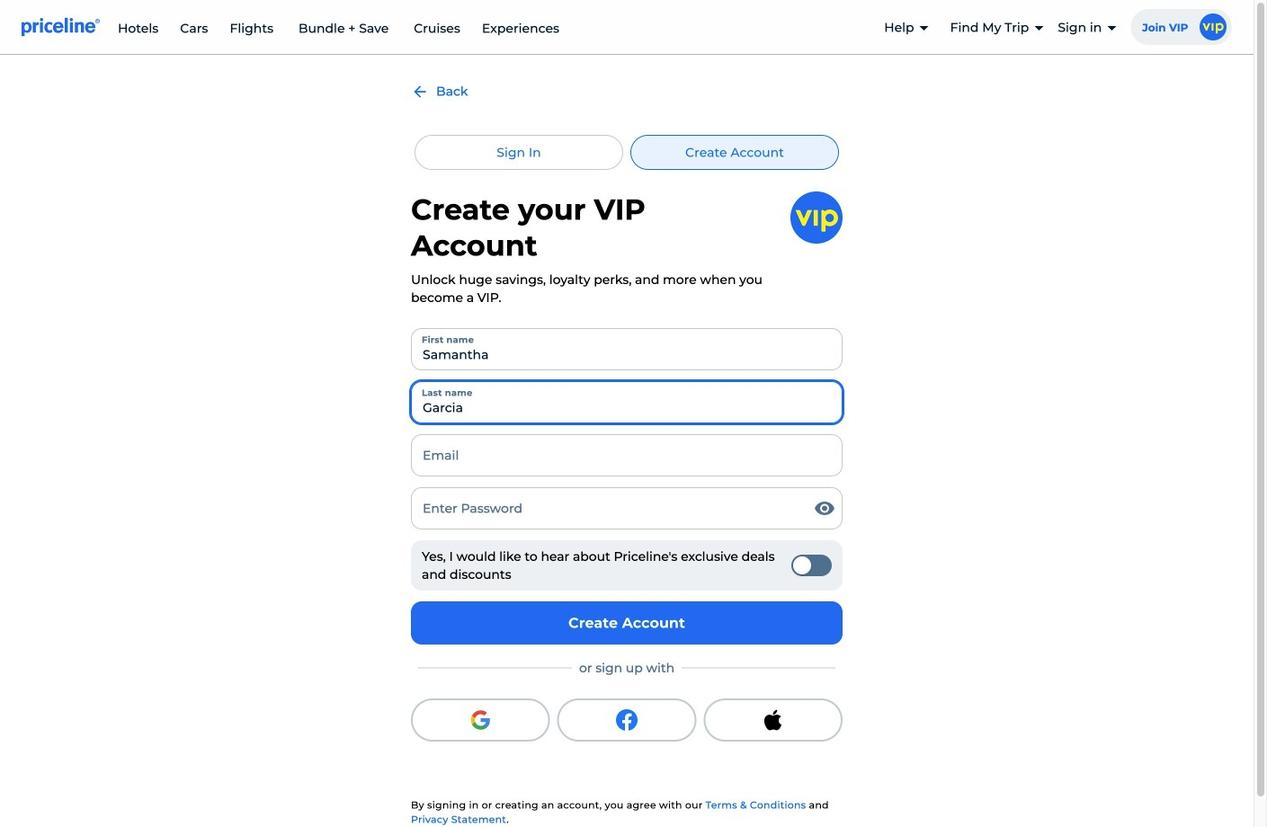 Task type: describe. For each thing, give the bounding box(es) containing it.
priceline.com home image
[[22, 17, 100, 37]]

sign in with facebook image
[[616, 709, 638, 731]]

vip badge icon image
[[1200, 13, 1227, 40]]

sign in with google image
[[470, 709, 491, 731]]

Enter Password password field
[[411, 487, 843, 530]]

First name text field
[[411, 328, 843, 370]]



Task type: locate. For each thing, give the bounding box(es) containing it.
tab list
[[411, 135, 843, 170]]

sign in with apple image
[[762, 709, 784, 731]]

Last name text field
[[411, 381, 843, 423]]

vip logo image
[[791, 191, 843, 244]]

Email text field
[[411, 434, 843, 477]]



Task type: vqa. For each thing, say whether or not it's contained in the screenshot.
the Sign in with Apple icon
yes



